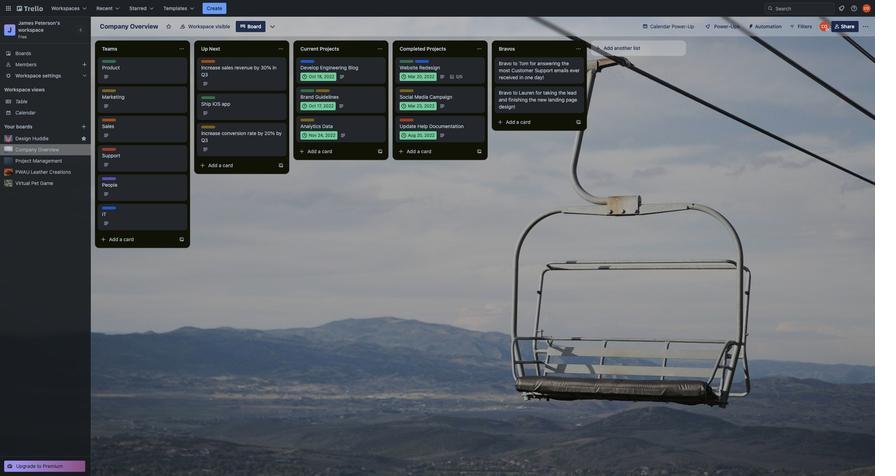 Task type: locate. For each thing, give the bounding box(es) containing it.
by inside sales increase sales revenue by 30% in q3
[[254, 65, 259, 71]]

your boards
[[4, 124, 32, 130]]

company up the project
[[15, 147, 37, 153]]

company overview down starred
[[100, 23, 158, 30]]

mar left 23,
[[408, 103, 416, 109]]

card
[[521, 119, 531, 125], [322, 149, 332, 154], [421, 149, 432, 154], [223, 163, 233, 168], [124, 237, 134, 243]]

it inside product it website redesign
[[415, 60, 419, 65]]

color: green, title: "product" element down completed
[[400, 60, 416, 65]]

color: yellow, title: "marketing" element up mar 23, 2022 option
[[400, 89, 420, 95]]

automation
[[755, 23, 782, 29]]

0 vertical spatial to
[[513, 60, 518, 66]]

increase conversion rate by 20% by q3 link
[[201, 130, 282, 144]]

color: red, title: "support" element
[[400, 119, 416, 124], [102, 148, 118, 153]]

color: yellow, title: "marketing" element
[[102, 89, 122, 95], [316, 89, 336, 95], [400, 89, 420, 95], [301, 119, 321, 124], [201, 126, 222, 131]]

add
[[604, 45, 613, 51], [506, 119, 515, 125], [308, 149, 317, 154], [407, 149, 416, 154], [208, 163, 218, 168], [109, 237, 118, 243]]

1 increase from the top
[[201, 65, 220, 71]]

up left power-ups button
[[688, 23, 695, 29]]

color: yellow, title: "marketing" element left conversion
[[201, 126, 222, 131]]

people up the it it
[[102, 182, 117, 188]]

in
[[273, 65, 277, 71], [520, 74, 524, 80]]

product
[[102, 60, 118, 65], [400, 60, 416, 65], [102, 65, 120, 71], [301, 89, 317, 95], [201, 96, 217, 102]]

product for website redesign
[[400, 60, 416, 65]]

0 horizontal spatial power-
[[672, 23, 688, 29]]

1 vertical spatial oct
[[309, 103, 316, 109]]

marketing inside marketing social media campaign
[[400, 89, 420, 95]]

the down lauren
[[529, 97, 536, 103]]

2 increase from the top
[[201, 130, 220, 136]]

overview down starred popup button
[[130, 23, 158, 30]]

boards
[[16, 124, 32, 130]]

2 power- from the left
[[714, 23, 731, 29]]

0 vertical spatial create from template… image
[[377, 149, 383, 154]]

q3 inside sales increase sales revenue by 30% in q3
[[201, 72, 208, 78]]

0 vertical spatial workspace
[[188, 23, 214, 29]]

0 vertical spatial increase
[[201, 65, 220, 71]]

calendar for calendar
[[15, 110, 36, 116]]

1 horizontal spatial in
[[520, 74, 524, 80]]

0 vertical spatial up
[[688, 23, 695, 29]]

by for 30%
[[254, 65, 259, 71]]

card for up next
[[223, 163, 233, 168]]

workspace inside workspace visible button
[[188, 23, 214, 29]]

members
[[15, 62, 37, 67]]

2022 down redesign
[[424, 74, 435, 79]]

1 mar from the top
[[408, 74, 416, 79]]

marketing up oct 17, 2022
[[316, 89, 336, 95]]

color: blue, title: "it" element up the mar 20, 2022
[[415, 60, 429, 65]]

color: yellow, title: "marketing" element up nov in the left top of the page
[[301, 119, 321, 124]]

color: green, title: "product" element
[[102, 60, 118, 65], [400, 60, 416, 65], [301, 89, 317, 95], [201, 96, 217, 102]]

1 horizontal spatial up
[[688, 23, 695, 29]]

2022 right 17, on the left top of page
[[324, 103, 334, 109]]

color: orange, title: "sales" element
[[201, 60, 215, 65], [102, 119, 116, 124]]

upgrade to premium
[[16, 464, 63, 470]]

2022 right 23,
[[424, 103, 435, 109]]

create
[[207, 5, 222, 11]]

to for premium
[[37, 464, 42, 470]]

and
[[499, 97, 507, 103]]

0 vertical spatial bravo
[[499, 60, 512, 66]]

to
[[513, 60, 518, 66], [513, 90, 518, 96], [37, 464, 42, 470]]

guidelines
[[315, 94, 339, 100]]

0 vertical spatial overview
[[130, 23, 158, 30]]

card down aug 20, 2022
[[421, 149, 432, 154]]

5
[[460, 74, 463, 79]]

support up aug
[[400, 119, 416, 124]]

color: red, title: "support" element for support
[[102, 148, 118, 153]]

1 vertical spatial mar
[[408, 103, 416, 109]]

social
[[400, 94, 413, 100]]

0 horizontal spatial projects
[[320, 46, 339, 52]]

the for answering
[[562, 60, 569, 66]]

brand
[[301, 94, 314, 100]]

support inside bravo to tom for answering the most customer support emails ever received in one day!
[[535, 67, 553, 73]]

calendar up "add another list" button
[[650, 23, 671, 29]]

emails
[[554, 67, 569, 73]]

workspace down members
[[15, 73, 41, 79]]

product inside product product
[[102, 60, 118, 65]]

create from template… image for up next
[[278, 163, 284, 168]]

20, right aug
[[417, 133, 423, 138]]

in inside bravo to tom for answering the most customer support emails ever received in one day!
[[520, 74, 524, 80]]

0 vertical spatial 20,
[[417, 74, 423, 79]]

product inside product marketing brand guidelines
[[301, 89, 317, 95]]

add a card button down nov 24, 2022
[[296, 146, 375, 157]]

analytics
[[301, 123, 321, 129]]

1 vertical spatial color: orange, title: "sales" element
[[102, 119, 116, 124]]

1 horizontal spatial company overview
[[100, 23, 158, 30]]

2 vertical spatial the
[[529, 97, 536, 103]]

premium
[[43, 464, 63, 470]]

to inside bravo to tom for answering the most customer support emails ever received in one day!
[[513, 60, 518, 66]]

people down the support support
[[102, 178, 116, 183]]

projects inside text field
[[320, 46, 339, 52]]

company
[[100, 23, 129, 30], [15, 147, 37, 153]]

0 vertical spatial color: red, title: "support" element
[[400, 119, 416, 124]]

2022 down "help"
[[425, 133, 435, 138]]

mar down website
[[408, 74, 416, 79]]

marketing inside marketing increase conversion rate by 20% by q3
[[201, 126, 222, 131]]

sales
[[201, 60, 212, 65], [102, 119, 113, 124], [102, 123, 114, 129]]

1 vertical spatial overview
[[38, 147, 59, 153]]

1 horizontal spatial color: blue, title: "it" element
[[301, 60, 315, 65]]

20, for website
[[417, 74, 423, 79]]

1 vertical spatial increase
[[201, 130, 220, 136]]

by for 20%
[[258, 130, 263, 136]]

1 horizontal spatial create from template… image
[[377, 149, 383, 154]]

1 vertical spatial create from template… image
[[477, 149, 482, 154]]

1 horizontal spatial color: orange, title: "sales" element
[[201, 60, 215, 65]]

workspaces
[[51, 5, 80, 11]]

color: yellow, title: "marketing" element for marketing
[[102, 89, 122, 95]]

for right tom
[[530, 60, 536, 66]]

boards link
[[0, 48, 91, 59]]

1 vertical spatial company
[[15, 147, 37, 153]]

to for tom
[[513, 60, 518, 66]]

0 vertical spatial in
[[273, 65, 277, 71]]

Search field
[[773, 3, 835, 14]]

product for brand guidelines
[[301, 89, 317, 95]]

0 vertical spatial mar
[[408, 74, 416, 79]]

management
[[33, 158, 62, 164]]

workspace for workspace views
[[4, 87, 30, 93]]

share
[[841, 23, 855, 29]]

workspace views
[[4, 87, 45, 93]]

increase inside marketing increase conversion rate by 20% by q3
[[201, 130, 220, 136]]

company inside company overview link
[[15, 147, 37, 153]]

color: blue, title: "it" element down the people people
[[102, 207, 116, 212]]

mar 23, 2022
[[408, 103, 435, 109]]

marketing inside marketing marketing
[[102, 89, 122, 95]]

2022 inside checkbox
[[325, 133, 336, 138]]

to inside 'link'
[[37, 464, 42, 470]]

starred button
[[125, 3, 158, 14]]

add for up next
[[208, 163, 218, 168]]

mar 20, 2022
[[408, 74, 435, 79]]

create from template… image
[[576, 120, 582, 125], [477, 149, 482, 154], [278, 163, 284, 168]]

bravo up and
[[499, 90, 512, 96]]

customer
[[512, 67, 534, 73]]

2 q3 from the top
[[201, 137, 208, 143]]

card down nov 24, 2022
[[322, 149, 332, 154]]

1 horizontal spatial color: red, title: "support" element
[[400, 119, 416, 124]]

increase sales revenue by 30% in q3 link
[[201, 64, 282, 78]]

1 horizontal spatial calendar
[[650, 23, 671, 29]]

campaign
[[430, 94, 453, 100]]

the
[[562, 60, 569, 66], [559, 90, 566, 96], [529, 97, 536, 103]]

card for bravos
[[521, 119, 531, 125]]

Aug 20, 2022 checkbox
[[400, 131, 437, 140]]

color: orange, title: "sales" element down up next
[[201, 60, 215, 65]]

by right rate
[[258, 130, 263, 136]]

0 horizontal spatial up
[[201, 46, 208, 52]]

0 vertical spatial company
[[100, 23, 129, 30]]

2 20, from the top
[[417, 133, 423, 138]]

virtual
[[15, 180, 30, 186]]

1 vertical spatial color: red, title: "support" element
[[102, 148, 118, 153]]

the up landing
[[559, 90, 566, 96]]

card down finishing
[[521, 119, 531, 125]]

bravo for and
[[499, 90, 512, 96]]

1 vertical spatial up
[[201, 46, 208, 52]]

add a card for analytics data
[[308, 149, 332, 154]]

to left tom
[[513, 60, 518, 66]]

2 mar from the top
[[408, 103, 416, 109]]

pwau
[[15, 169, 30, 175]]

1 vertical spatial the
[[559, 90, 566, 96]]

the inside bravo to tom for answering the most customer support emails ever received in one day!
[[562, 60, 569, 66]]

for for taking
[[536, 90, 542, 96]]

color: blue, title: "it" element down "current"
[[301, 60, 315, 65]]

card down it 'link'
[[124, 237, 134, 243]]

add a card button down bravo to lauren for taking the lead and finishing the new landing page design!
[[495, 117, 573, 128]]

people inside the people people
[[102, 178, 116, 183]]

product product
[[102, 60, 120, 71]]

1 horizontal spatial create from template… image
[[477, 149, 482, 154]]

increase for increase conversion rate by 20% by q3
[[201, 130, 220, 136]]

1 vertical spatial create from template… image
[[179, 237, 185, 243]]

30%
[[261, 65, 271, 71]]

projects up it develop engineering blog
[[320, 46, 339, 52]]

pwau leather creations
[[15, 169, 71, 175]]

add a card button down it 'link'
[[98, 234, 176, 245]]

1 vertical spatial to
[[513, 90, 518, 96]]

calendar inside calendar link
[[15, 110, 36, 116]]

20, down product it website redesign
[[417, 74, 423, 79]]

oct inside checkbox
[[309, 103, 316, 109]]

product inside product it website redesign
[[400, 60, 416, 65]]

projects inside text field
[[427, 46, 446, 52]]

aug
[[408, 133, 416, 138]]

calendar down 'table'
[[15, 110, 36, 116]]

0 horizontal spatial in
[[273, 65, 277, 71]]

calendar inside "calendar power-up" link
[[650, 23, 671, 29]]

to inside bravo to lauren for taking the lead and finishing the new landing page design!
[[513, 90, 518, 96]]

marketing for marketing
[[102, 89, 122, 95]]

0 horizontal spatial create from template… image
[[179, 237, 185, 243]]

color: blue, title: "it" element
[[301, 60, 315, 65], [415, 60, 429, 65], [102, 207, 116, 212]]

1 q3 from the top
[[201, 72, 208, 78]]

create from template… image
[[377, 149, 383, 154], [179, 237, 185, 243]]

0 vertical spatial calendar
[[650, 23, 671, 29]]

1 horizontal spatial overview
[[130, 23, 158, 30]]

christina overa (christinaovera) image
[[820, 22, 830, 31]]

for for answering
[[530, 60, 536, 66]]

2 horizontal spatial create from template… image
[[576, 120, 582, 125]]

support update help documentation
[[400, 119, 464, 129]]

add a card for sales
[[109, 237, 134, 243]]

bravo for customer
[[499, 60, 512, 66]]

add a card down conversion
[[208, 163, 233, 168]]

card down increase conversion rate by 20% by q3 link
[[223, 163, 233, 168]]

calendar power-up
[[650, 23, 695, 29]]

starred icon image
[[81, 136, 87, 142]]

2022 for brand
[[324, 103, 334, 109]]

product inside "product ship ios app"
[[201, 96, 217, 102]]

create from template… image for completed projects
[[477, 149, 482, 154]]

workspace inside workspace settings popup button
[[15, 73, 41, 79]]

2 bravo from the top
[[499, 90, 512, 96]]

1 vertical spatial for
[[536, 90, 542, 96]]

color: green, title: "product" element down teams
[[102, 60, 118, 65]]

sales inside sales sales
[[102, 119, 113, 124]]

sales for sales
[[102, 119, 113, 124]]

1 vertical spatial in
[[520, 74, 524, 80]]

teams
[[102, 46, 117, 52]]

add a card button down increase conversion rate by 20% by q3 link
[[197, 160, 275, 171]]

increase left sales
[[201, 65, 220, 71]]

0 vertical spatial oct
[[309, 74, 316, 79]]

Mar 20, 2022 checkbox
[[400, 73, 437, 81]]

redesign
[[419, 65, 440, 71]]

0 vertical spatial color: orange, title: "sales" element
[[201, 60, 215, 65]]

for inside bravo to lauren for taking the lead and finishing the new landing page design!
[[536, 90, 542, 96]]

documentation
[[429, 123, 464, 129]]

20, for help
[[417, 133, 423, 138]]

color: yellow, title: "marketing" element down product product
[[102, 89, 122, 95]]

1 bravo from the top
[[499, 60, 512, 66]]

overview down design huddle link
[[38, 147, 59, 153]]

bravo to tom for answering the most customer support emails ever received in one day! link
[[499, 60, 580, 81]]

color: red, title: "support" element down sales sales
[[102, 148, 118, 153]]

the up emails
[[562, 60, 569, 66]]

color: yellow, title: "marketing" element for analytics data
[[301, 119, 321, 124]]

increase inside sales increase sales revenue by 30% in q3
[[201, 65, 220, 71]]

color: yellow, title: "marketing" element for increase conversion rate by 20% by q3
[[201, 126, 222, 131]]

bravo inside bravo to tom for answering the most customer support emails ever received in one day!
[[499, 60, 512, 66]]

0 horizontal spatial create from template… image
[[278, 163, 284, 168]]

color: red, title: "support" element for update
[[400, 119, 416, 124]]

2 vertical spatial workspace
[[4, 87, 30, 93]]

1 vertical spatial workspace
[[15, 73, 41, 79]]

0 horizontal spatial company
[[15, 147, 37, 153]]

bravo up most
[[499, 60, 512, 66]]

product marketing brand guidelines
[[301, 89, 339, 100]]

game
[[40, 180, 53, 186]]

2022 for website
[[424, 74, 435, 79]]

marketing
[[102, 89, 122, 95], [316, 89, 336, 95], [400, 89, 420, 95], [102, 94, 125, 100], [301, 119, 321, 124], [201, 126, 222, 131]]

color: red, title: "support" element up aug
[[400, 119, 416, 124]]

power-ups
[[714, 23, 740, 29]]

Oct 17, 2022 checkbox
[[301, 102, 336, 110]]

company inside board name text field
[[100, 23, 129, 30]]

support up day!
[[535, 67, 553, 73]]

marketing up mar 23, 2022 option
[[400, 89, 420, 95]]

company down recent dropdown button
[[100, 23, 129, 30]]

Bravos text field
[[495, 43, 572, 55]]

star or unstar board image
[[166, 24, 172, 29]]

projects up 'website redesign' link
[[427, 46, 446, 52]]

oct inside option
[[309, 74, 316, 79]]

0 horizontal spatial color: orange, title: "sales" element
[[102, 119, 116, 124]]

for up new
[[536, 90, 542, 96]]

color: blue, title: "it" element for develop
[[301, 60, 315, 65]]

nov
[[309, 133, 317, 138]]

a for sales
[[120, 237, 122, 243]]

company overview
[[100, 23, 158, 30], [15, 147, 59, 153]]

2022 right 24,
[[325, 133, 336, 138]]

2 vertical spatial to
[[37, 464, 42, 470]]

20,
[[417, 74, 423, 79], [417, 133, 423, 138]]

1 horizontal spatial company
[[100, 23, 129, 30]]

increase left conversion
[[201, 130, 220, 136]]

marketing up nov in the left top of the page
[[301, 119, 321, 124]]

to up finishing
[[513, 90, 518, 96]]

1 vertical spatial 20,
[[417, 133, 423, 138]]

marketing for analytics data
[[301, 119, 321, 124]]

design huddle link
[[15, 135, 78, 142]]

2022 right 18,
[[324, 74, 334, 79]]

a for update help documentation
[[417, 149, 420, 154]]

upgrade
[[16, 464, 36, 470]]

it develop engineering blog
[[301, 60, 358, 71]]

ship ios app link
[[201, 101, 282, 108]]

sm image
[[746, 21, 755, 31]]

0 vertical spatial company overview
[[100, 23, 158, 30]]

in right 30%
[[273, 65, 277, 71]]

settings
[[42, 73, 61, 79]]

2 projects from the left
[[427, 46, 446, 52]]

workspace for workspace visible
[[188, 23, 214, 29]]

answering
[[538, 60, 561, 66]]

marketing down product product
[[102, 89, 122, 95]]

1 20, from the top
[[417, 74, 423, 79]]

bravo inside bravo to lauren for taking the lead and finishing the new landing page design!
[[499, 90, 512, 96]]

huddle
[[32, 136, 49, 142]]

1 vertical spatial bravo
[[499, 90, 512, 96]]

oct 18, 2022
[[309, 74, 334, 79]]

Current Projects text field
[[296, 43, 373, 55]]

support down sales sales
[[102, 148, 118, 153]]

0 vertical spatial the
[[562, 60, 569, 66]]

1 vertical spatial q3
[[201, 137, 208, 143]]

1 oct from the top
[[309, 74, 316, 79]]

add a card down it 'link'
[[109, 237, 134, 243]]

color: orange, title: "sales" element right add board icon at the top of the page
[[102, 119, 116, 124]]

marketing inside marketing analytics data
[[301, 119, 321, 124]]

marketing left conversion
[[201, 126, 222, 131]]

1 vertical spatial company overview
[[15, 147, 59, 153]]

it link
[[102, 211, 183, 218]]

color: purple, title: "people" element
[[102, 178, 116, 183]]

q3 for increase sales revenue by 30% in q3
[[201, 72, 208, 78]]

product for product
[[102, 60, 118, 65]]

to right upgrade on the left of page
[[37, 464, 42, 470]]

1 people from the top
[[102, 178, 116, 183]]

1 vertical spatial calendar
[[15, 110, 36, 116]]

virtual pet game
[[15, 180, 53, 186]]

calendar for calendar power-up
[[650, 23, 671, 29]]

1 horizontal spatial power-
[[714, 23, 731, 29]]

virtual pet game link
[[15, 180, 87, 187]]

q3 inside marketing increase conversion rate by 20% by q3
[[201, 137, 208, 143]]

a for increase conversion rate by 20% by q3
[[219, 163, 222, 168]]

0 horizontal spatial color: blue, title: "it" element
[[102, 207, 116, 212]]

1 horizontal spatial projects
[[427, 46, 446, 52]]

2022 inside checkbox
[[324, 103, 334, 109]]

overview inside board name text field
[[130, 23, 158, 30]]

2 horizontal spatial color: blue, title: "it" element
[[415, 60, 429, 65]]

Nov 24, 2022 checkbox
[[301, 131, 338, 140]]

0 horizontal spatial calendar
[[15, 110, 36, 116]]

color: green, title: "product" element up oct 17, 2022 checkbox
[[301, 89, 317, 95]]

people
[[102, 178, 116, 183], [102, 182, 117, 188]]

card for teams
[[124, 237, 134, 243]]

1 projects from the left
[[320, 46, 339, 52]]

Board name text field
[[96, 21, 162, 32]]

in down customer
[[520, 74, 524, 80]]

2022 for media
[[424, 103, 435, 109]]

0 vertical spatial q3
[[201, 72, 208, 78]]

add a card down nov 24, 2022 checkbox
[[308, 149, 332, 154]]

0 horizontal spatial overview
[[38, 147, 59, 153]]

create button
[[203, 3, 227, 14]]

workspace left 'visible'
[[188, 23, 214, 29]]

2 vertical spatial create from template… image
[[278, 163, 284, 168]]

company overview up 'project management'
[[15, 147, 59, 153]]

card for completed projects
[[421, 149, 432, 154]]

customize views image
[[269, 23, 276, 30]]

by left 30%
[[254, 65, 259, 71]]

2 people from the top
[[102, 182, 117, 188]]

add a card button down aug 20, 2022
[[396, 146, 474, 157]]

0 vertical spatial for
[[530, 60, 536, 66]]

0 horizontal spatial color: red, title: "support" element
[[102, 148, 118, 153]]

project management link
[[15, 158, 87, 165]]

design
[[15, 136, 31, 142]]

marketing marketing
[[102, 89, 125, 100]]

up left next
[[201, 46, 208, 52]]

0 vertical spatial create from template… image
[[576, 120, 582, 125]]

add a card down aug 20, 2022 option
[[407, 149, 432, 154]]

list
[[634, 45, 640, 51]]

sales for increase
[[201, 60, 212, 65]]

board
[[248, 23, 261, 29]]

projects
[[320, 46, 339, 52], [427, 46, 446, 52]]

mar for website
[[408, 74, 416, 79]]

oct left 18,
[[309, 74, 316, 79]]

for inside bravo to tom for answering the most customer support emails ever received in one day!
[[530, 60, 536, 66]]

sales inside sales increase sales revenue by 30% in q3
[[201, 60, 212, 65]]

oct left 17, on the left top of page
[[309, 103, 316, 109]]

workspace up 'table'
[[4, 87, 30, 93]]

2 oct from the top
[[309, 103, 316, 109]]



Task type: vqa. For each thing, say whether or not it's contained in the screenshot.
Add a description to your board
no



Task type: describe. For each thing, give the bounding box(es) containing it.
social media campaign link
[[400, 94, 481, 101]]

workspace navigation collapse icon image
[[76, 25, 86, 35]]

james
[[18, 20, 34, 26]]

it inside the it it
[[102, 207, 106, 212]]

support inside support update help documentation
[[400, 119, 416, 124]]

to for lauren
[[513, 90, 518, 96]]

upgrade to premium link
[[4, 461, 85, 472]]

oct for engineering
[[309, 74, 316, 79]]

up inside text field
[[201, 46, 208, 52]]

table link
[[15, 98, 87, 105]]

engineering
[[320, 65, 347, 71]]

marketing up sales sales
[[102, 94, 125, 100]]

17,
[[317, 103, 322, 109]]

search image
[[768, 6, 773, 11]]

mar for media
[[408, 103, 416, 109]]

filters button
[[788, 21, 815, 32]]

color: orange, title: "sales" element for increase
[[201, 60, 215, 65]]

it it
[[102, 207, 106, 217]]

ever
[[570, 67, 580, 73]]

power- inside button
[[714, 23, 731, 29]]

workspace for workspace settings
[[15, 73, 41, 79]]

add a card button for up next
[[197, 160, 275, 171]]

open information menu image
[[851, 5, 858, 12]]

primary element
[[0, 0, 875, 17]]

support inside the support support
[[102, 148, 118, 153]]

sales
[[222, 65, 233, 71]]

add a card down design!
[[506, 119, 531, 125]]

website
[[400, 65, 418, 71]]

oct for brand
[[309, 103, 316, 109]]

support support
[[102, 148, 120, 159]]

add another list
[[604, 45, 640, 51]]

color: blue, title: "it" element for it
[[102, 207, 116, 212]]

Completed Projects text field
[[396, 43, 472, 55]]

peterson's
[[35, 20, 60, 26]]

templates button
[[159, 3, 199, 14]]

back to home image
[[17, 3, 43, 14]]

create from template… image for sales
[[179, 237, 185, 243]]

1 power- from the left
[[672, 23, 688, 29]]

update
[[400, 123, 416, 129]]

marketing inside product marketing brand guidelines
[[316, 89, 336, 95]]

design huddle
[[15, 136, 49, 142]]

free
[[18, 34, 27, 39]]

current
[[301, 46, 319, 52]]

new
[[538, 97, 547, 103]]

card for current projects
[[322, 149, 332, 154]]

2022 for help
[[425, 133, 435, 138]]

completed
[[400, 46, 426, 52]]

blog
[[348, 65, 358, 71]]

update help documentation link
[[400, 123, 481, 130]]

increase for increase sales revenue by 30% in q3
[[201, 65, 220, 71]]

add a card button for current projects
[[296, 146, 375, 157]]

color: green, title: "product" element left "app"
[[201, 96, 217, 102]]

color: yellow, title: "marketing" element up oct 17, 2022
[[316, 89, 336, 95]]

marketing increase conversion rate by 20% by q3
[[201, 126, 282, 143]]

ups
[[731, 23, 740, 29]]

20%
[[265, 130, 275, 136]]

james peterson's workspace free
[[18, 20, 61, 39]]

sales sales
[[102, 119, 114, 129]]

add for current projects
[[308, 149, 317, 154]]

23,
[[417, 103, 423, 109]]

brand guidelines link
[[301, 94, 382, 101]]

aug 20, 2022
[[408, 133, 435, 138]]

add board image
[[81, 124, 87, 130]]

boards
[[15, 50, 31, 56]]

project
[[15, 158, 31, 164]]

projects for completed projects
[[427, 46, 446, 52]]

leather
[[31, 169, 48, 175]]

lead
[[567, 90, 577, 96]]

people link
[[102, 182, 183, 189]]

workspace settings button
[[0, 70, 91, 81]]

bravo to tom for answering the most customer support emails ever received in one day!
[[499, 60, 580, 80]]

your boards with 5 items element
[[4, 123, 71, 131]]

develop
[[301, 65, 319, 71]]

Up Next text field
[[197, 43, 274, 55]]

templates
[[163, 5, 187, 11]]

bravo to lauren for taking the lead and finishing the new landing page design!
[[499, 90, 577, 110]]

app
[[222, 101, 230, 107]]

in inside sales increase sales revenue by 30% in q3
[[273, 65, 277, 71]]

2022 for data
[[325, 133, 336, 138]]

marketing for social media campaign
[[400, 89, 420, 95]]

james peterson's workspace link
[[18, 20, 61, 33]]

product ship ios app
[[201, 96, 230, 107]]

product for ship ios app
[[201, 96, 217, 102]]

tom
[[519, 60, 529, 66]]

0 notifications image
[[838, 4, 846, 13]]

add a card button for completed projects
[[396, 146, 474, 157]]

website redesign link
[[400, 64, 481, 71]]

received
[[499, 74, 518, 80]]

show menu image
[[863, 23, 869, 30]]

add a card for increase conversion rate by 20% by q3
[[208, 163, 233, 168]]

members link
[[0, 59, 91, 70]]

workspace visible button
[[176, 21, 234, 32]]

color: yellow, title: "marketing" element for social media campaign
[[400, 89, 420, 95]]

bravos
[[499, 46, 515, 52]]

landing
[[548, 97, 565, 103]]

power-ups button
[[700, 21, 744, 32]]

workspace settings
[[15, 73, 61, 79]]

views
[[31, 87, 45, 93]]

christina overa (christinaovera) image
[[863, 4, 871, 13]]

color: orange, title: "sales" element for sales
[[102, 119, 116, 124]]

add a card for update help documentation
[[407, 149, 432, 154]]

add a card button for teams
[[98, 234, 176, 245]]

recent
[[96, 5, 113, 11]]

Teams text field
[[98, 43, 175, 55]]

add for teams
[[109, 237, 118, 243]]

24,
[[318, 133, 324, 138]]

create from template… image for bravos
[[576, 120, 582, 125]]

support up color: purple, title: "people" element
[[102, 153, 120, 159]]

oct 17, 2022
[[309, 103, 334, 109]]

Oct 18, 2022 checkbox
[[301, 73, 337, 81]]

filters
[[798, 23, 812, 29]]

by right 20%
[[276, 130, 282, 136]]

0 horizontal spatial company overview
[[15, 147, 59, 153]]

company overview link
[[15, 146, 87, 153]]

day!
[[535, 74, 544, 80]]

your
[[4, 124, 15, 130]]

Mar 23, 2022 checkbox
[[400, 102, 437, 110]]

current projects
[[301, 46, 339, 52]]

add for completed projects
[[407, 149, 416, 154]]

marketing link
[[102, 94, 183, 101]]

company overview inside board name text field
[[100, 23, 158, 30]]

projects for current projects
[[320, 46, 339, 52]]

add a card button for bravos
[[495, 117, 573, 128]]

calendar power-up link
[[639, 21, 699, 32]]

revenue
[[235, 65, 253, 71]]

the for taking
[[559, 90, 566, 96]]

it inside it develop engineering blog
[[301, 60, 304, 65]]

j link
[[4, 24, 15, 36]]

q3 for increase conversion rate by 20% by q3
[[201, 137, 208, 143]]

marketing analytics data
[[301, 119, 333, 129]]

finishing
[[509, 97, 528, 103]]

2022 for engineering
[[324, 74, 334, 79]]

another
[[614, 45, 632, 51]]

marketing for increase conversion rate by 20% by q3
[[201, 126, 222, 131]]

18,
[[317, 74, 323, 79]]

add for bravos
[[506, 119, 515, 125]]

calendar link
[[15, 109, 87, 116]]

develop engineering blog link
[[301, 64, 382, 71]]

page
[[566, 97, 577, 103]]

a for analytics data
[[318, 149, 321, 154]]

conversion
[[222, 130, 246, 136]]

project management
[[15, 158, 62, 164]]

taking
[[543, 90, 557, 96]]

this member is an admin of this board. image
[[826, 28, 829, 31]]

create from template… image for analytics data
[[377, 149, 383, 154]]

up next
[[201, 46, 220, 52]]

product link
[[102, 64, 183, 71]]



